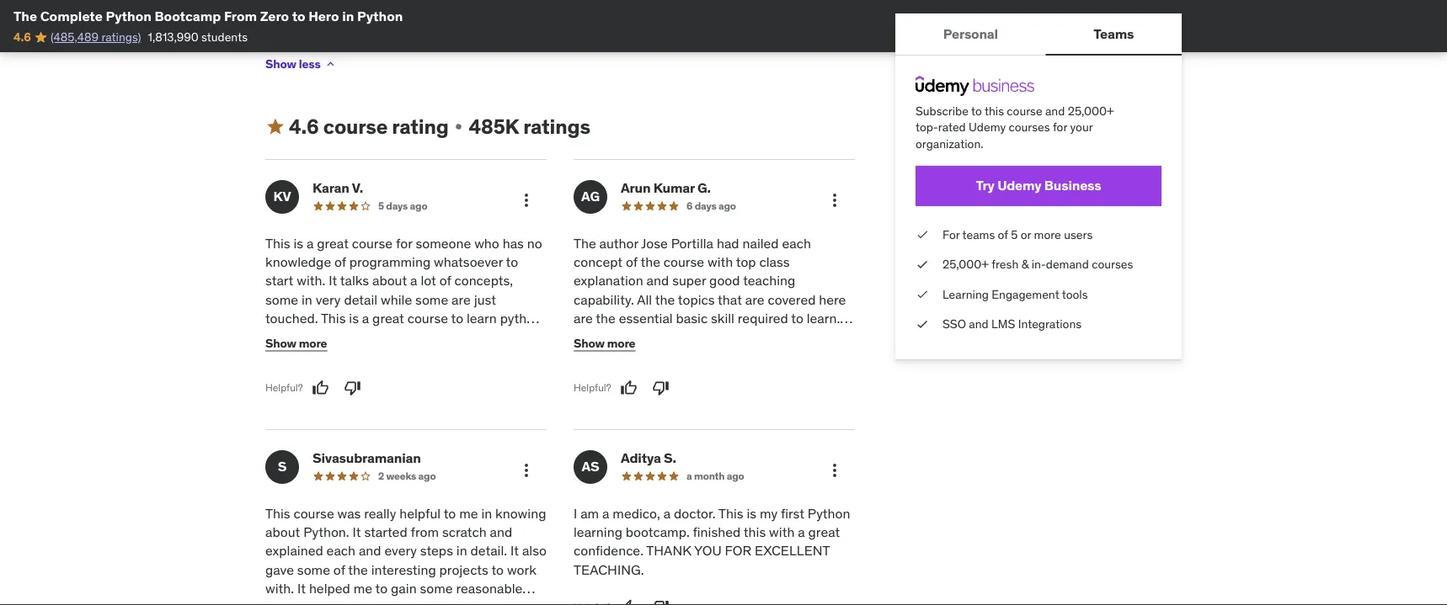 Task type: describe. For each thing, give the bounding box(es) containing it.
strong
[[496, 442, 535, 460]]

4.6 for 4.6 course rating
[[289, 114, 319, 139]]

0 vertical spatial learned
[[453, 329, 498, 346]]

who inside the author jose portilla had nailed each concept of the course with top class explanation and super good teaching capability. all the topics that are covered here are the essential basic skill required to learn. i truly recommend this course for those who want learn from a basic level entry.
[[805, 329, 830, 346]]

1 vertical spatial python
[[504, 405, 546, 422]]

here
[[819, 291, 846, 309]]

1 vertical spatial great
[[372, 310, 404, 328]]

(and
[[440, 348, 466, 365]]

a inside 'this course was really helpful to me in knowing about python. it started from scratch and explained each and every steps in detail. it also gave some of the interesting projects to work with. it helped me to gain some reasonable programming skill in python as a beginner.'
[[454, 600, 461, 606]]

udemy inside subscribe to this course and 25,000+ top‑rated udemy courses for your organization.
[[969, 120, 1006, 135]]

business
[[1044, 177, 1101, 194]]

show left less
[[265, 57, 296, 72]]

programming inside this is a great course for someone who has no knowledge of programming whatsoever to start with. it talks about a lot of concepts, some in very detail while some are just touched. this is a great course to learn python from but something that i have learned after completing this course that i (and you) will perhaps have to learn more technologies to actually program something of real utility. a lot of those technologies can be learned in python only like machine learning and data science or data structures. so yeah, this makes a strong base in those terms. great course, will recommend.
[[349, 254, 431, 271]]

0 vertical spatial me
[[459, 505, 478, 522]]

about inside this is a great course for someone who has no knowledge of programming whatsoever to start with. it talks about a lot of concepts, some in very detail while some are just touched. this is a great course to learn python from but something that i have learned after completing this course that i (and you) will perhaps have to learn more technologies to actually program something of real utility. a lot of those technologies can be learned in python only like machine learning and data science or data structures. so yeah, this makes a strong base in those terms. great course, will recommend.
[[372, 273, 407, 290]]

some up as
[[420, 581, 453, 598]]

in down the interesting on the left of page
[[377, 600, 387, 606]]

days for karan v.
[[386, 200, 408, 213]]

in up projects
[[456, 543, 467, 560]]

mark review by aditya s. as helpful image
[[620, 600, 637, 606]]

a up bootcamp.
[[664, 505, 671, 522]]

0 vertical spatial 5
[[378, 200, 384, 213]]

1 vertical spatial basic
[[681, 348, 713, 365]]

days for arun kumar g.
[[695, 200, 716, 213]]

some right "while"
[[415, 291, 448, 309]]

program
[[315, 386, 366, 403]]

your
[[1070, 120, 1093, 135]]

entry.
[[747, 348, 781, 365]]

this inside i am a medico, a doctor. this is my first python learning bootcamp. finished this with a great confidence. thank you for excellent teaching.
[[719, 505, 743, 522]]

1 vertical spatial courses
[[1092, 257, 1133, 272]]

and inside subscribe to this course and 25,000+ top‑rated udemy courses for your organization.
[[1045, 103, 1065, 118]]

essential
[[619, 310, 673, 328]]

explained
[[265, 543, 323, 560]]

2 vertical spatial that
[[405, 348, 430, 365]]

i inside i am a medico, a doctor. this is my first python learning bootcamp. finished this with a great confidence. thank you for excellent teaching.
[[574, 505, 577, 522]]

this inside subscribe to this course and 25,000+ top‑rated udemy courses for your organization.
[[985, 103, 1004, 118]]

it down was
[[353, 524, 361, 541]]

1 vertical spatial will
[[474, 461, 493, 479]]

a inside the author jose portilla had nailed each concept of the course with top class explanation and super good teaching capability. all the topics that are covered here are the essential basic skill required to learn. i truly recommend this course for those who want learn from a basic level entry.
[[671, 348, 678, 365]]

from inside the author jose portilla had nailed each concept of the course with top class explanation and super good teaching capability. all the topics that are covered here are the essential basic skill required to learn. i truly recommend this course for those who want learn from a basic level entry.
[[640, 348, 668, 365]]

zero
[[260, 7, 289, 24]]

learning
[[943, 287, 989, 302]]

also
[[522, 543, 547, 560]]

and right sso
[[969, 317, 989, 332]]

programming inside 'this course was really helpful to me in knowing about python. it started from scratch and explained each and every steps in detail. it also gave some of the interesting projects to work with. it helped me to gain some reasonable programming skill in python as a beginner.'
[[265, 600, 347, 606]]

engagement
[[992, 287, 1059, 302]]

to left gain
[[375, 581, 388, 598]]

each inside 'this course was really helpful to me in knowing about python. it started from scratch and explained each and every steps in detail. it also gave some of the interesting projects to work with. it helped me to gain some reasonable programming skill in python as a beginner.'
[[327, 543, 356, 560]]

0 vertical spatial or
[[1021, 227, 1031, 242]]

show more button for want
[[574, 327, 635, 361]]

personal
[[943, 25, 998, 42]]

try udemy business
[[976, 177, 1101, 194]]

of right teams
[[998, 227, 1008, 242]]

of up talks
[[334, 254, 346, 271]]

truly
[[574, 329, 600, 346]]

from inside this is a great course for someone who has no knowledge of programming whatsoever to start with. it talks about a lot of concepts, some in very detail while some are just touched. this is a great course to learn python from but something that i have learned after completing this course that i (and you) will perhaps have to learn more technologies to actually program something of real utility. a lot of those technologies can be learned in python only like machine learning and data science or data structures. so yeah, this makes a strong base in those terms. great course, will recommend.
[[265, 329, 294, 346]]

more right truly
[[607, 336, 635, 351]]

the inside 'this course was really helpful to me in knowing about python. it started from scratch and explained each and every steps in detail. it also gave some of the interesting projects to work with. it helped me to gain some reasonable programming skill in python as a beginner.'
[[348, 562, 368, 579]]

level
[[716, 348, 744, 365]]

of down the whatsoever
[[439, 273, 451, 290]]

excellent
[[755, 543, 830, 560]]

had
[[717, 235, 739, 252]]

lms
[[991, 317, 1015, 332]]

the for the complete python bootcamp from zero to hero in python
[[13, 7, 37, 24]]

i inside the author jose portilla had nailed each concept of the course with top class explanation and super good teaching capability. all the topics that are covered here are the essential basic skill required to learn. i truly recommend this course for those who want learn from a basic level entry.
[[843, 310, 847, 328]]

tab list containing personal
[[895, 13, 1182, 56]]

show more button for something
[[265, 327, 327, 361]]

to up scratch
[[444, 505, 456, 522]]

only
[[265, 424, 290, 441]]

organization.
[[916, 136, 984, 151]]

those inside the author jose portilla had nailed each concept of the course with top class explanation and super good teaching capability. all the topics that are covered here are the essential basic skill required to learn. i truly recommend this course for those who want learn from a basic level entry.
[[768, 329, 802, 346]]

kv
[[273, 188, 291, 206]]

teams
[[962, 227, 995, 242]]

course up talks
[[352, 235, 393, 252]]

detail
[[344, 291, 378, 309]]

xsmall image for learning
[[916, 286, 929, 303]]

course up i
[[407, 310, 448, 328]]

learn inside the author jose portilla had nailed each concept of the course with top class explanation and super good teaching capability. all the topics that are covered here are the essential basic skill required to learn. i truly recommend this course for those who want learn from a basic level entry.
[[606, 348, 636, 365]]

1 vertical spatial learned
[[441, 405, 487, 422]]

want
[[574, 348, 603, 365]]

complete
[[40, 7, 103, 24]]

a down first
[[798, 524, 805, 541]]

portilla
[[671, 235, 713, 252]]

medium image
[[265, 117, 286, 137]]

1 horizontal spatial are
[[574, 310, 593, 328]]

sso and lms integrations
[[943, 317, 1082, 332]]

knowledge
[[265, 254, 331, 271]]

sivasubramanian
[[313, 450, 421, 467]]

python right hero on the left of the page
[[357, 7, 403, 24]]

jose
[[641, 235, 668, 252]]

bootcamp.
[[626, 524, 690, 541]]

this up the course,
[[417, 442, 439, 460]]

tools
[[1062, 287, 1088, 302]]

doctor.
[[674, 505, 716, 522]]

thank
[[646, 543, 691, 560]]

recommend
[[604, 329, 676, 346]]

&
[[1021, 257, 1029, 272]]

to right zero
[[292, 7, 305, 24]]

less
[[299, 57, 321, 72]]

try udemy business link
[[916, 166, 1162, 206]]

v.
[[352, 180, 363, 197]]

and inside this is a great course for someone who has no knowledge of programming whatsoever to start with. it talks about a lot of concepts, some in very detail while some are just touched. this is a great course to learn python from but something that i have learned after completing this course that i (and you) will perhaps have to learn more technologies to actually program something of real utility. a lot of those technologies can be learned in python only like machine learning and data science or data structures. so yeah, this makes a strong base in those terms. great course, will recommend.
[[424, 424, 447, 441]]

to inside subscribe to this course and 25,000+ top‑rated udemy courses for your organization.
[[971, 103, 982, 118]]

1 horizontal spatial technologies
[[432, 367, 510, 384]]

and down started
[[359, 543, 381, 560]]

this inside 'this course was really helpful to me in knowing about python. it started from scratch and explained each and every steps in detail. it also gave some of the interesting projects to work with. it helped me to gain some reasonable programming skill in python as a beginner.'
[[265, 505, 290, 522]]

in left "very"
[[302, 291, 312, 309]]

6
[[687, 200, 693, 213]]

udemy inside try udemy business link
[[997, 177, 1042, 194]]

subscribe to this course and 25,000+ top‑rated udemy courses for your organization.
[[916, 103, 1114, 151]]

karan v.
[[313, 180, 363, 197]]

subscribe
[[916, 103, 969, 118]]

or inside this is a great course for someone who has no knowledge of programming whatsoever to start with. it talks about a lot of concepts, some in very detail while some are just touched. this is a great course to learn python from but something that i have learned after completing this course that i (and you) will perhaps have to learn more technologies to actually program something of real utility. a lot of those technologies can be learned in python only like machine learning and data science or data structures. so yeah, this makes a strong base in those terms. great course, will recommend.
[[529, 424, 541, 441]]

arun kumar g.
[[621, 180, 711, 197]]

you
[[694, 543, 722, 560]]

machine
[[318, 424, 369, 441]]

reasonable
[[456, 581, 523, 598]]

integrations
[[1018, 317, 1082, 332]]

1 vertical spatial something
[[369, 386, 433, 403]]

course inside subscribe to this course and 25,000+ top‑rated udemy courses for your organization.
[[1007, 103, 1042, 118]]

mark review by arun kumar g. as helpful image
[[620, 380, 637, 397]]

steps
[[420, 543, 453, 560]]

karan
[[313, 180, 349, 197]]

1 vertical spatial that
[[387, 329, 411, 346]]

as
[[582, 459, 599, 476]]

gain
[[391, 581, 417, 598]]

0 vertical spatial something
[[320, 329, 384, 346]]

in up scratch
[[481, 505, 492, 522]]

great
[[390, 461, 423, 479]]

science
[[480, 424, 526, 441]]

this down "very"
[[321, 310, 346, 328]]

makes
[[443, 442, 482, 460]]

xsmall image left 485k
[[452, 120, 465, 134]]

a
[[516, 386, 524, 403]]

of up only
[[265, 405, 277, 422]]

to inside the author jose portilla had nailed each concept of the course with top class explanation and super good teaching capability. all the topics that are covered here are the essential basic skill required to learn. i truly recommend this course for those who want learn from a basic level entry.
[[791, 310, 803, 328]]

a left month
[[687, 470, 692, 483]]

real
[[451, 386, 474, 403]]

of left real
[[436, 386, 448, 403]]

the down jose
[[641, 254, 660, 271]]

0 horizontal spatial lot
[[421, 273, 436, 290]]

2 vertical spatial those
[[311, 461, 345, 479]]

while
[[381, 291, 412, 309]]

1 horizontal spatial is
[[349, 310, 359, 328]]

show for the author jose portilla had nailed each concept of the course with top class explanation and super good teaching capability. all the topics that are covered here are the essential basic skill required to learn. i truly recommend this course for those who want learn from a basic level entry.
[[574, 336, 605, 351]]

1 vertical spatial me
[[354, 581, 372, 598]]

rating
[[392, 114, 449, 139]]

super
[[672, 273, 706, 290]]

0 vertical spatial have
[[421, 329, 450, 346]]

with inside i am a medico, a doctor. this is my first python learning bootcamp. finished this with a great confidence. thank you for excellent teaching.
[[769, 524, 795, 541]]

to up the reasonable
[[491, 562, 504, 579]]

0 vertical spatial data
[[450, 424, 477, 441]]

really
[[364, 505, 396, 522]]

0 vertical spatial python
[[500, 310, 542, 328]]

xsmall image inside show less button
[[324, 58, 337, 71]]

and up detail.
[[490, 524, 512, 541]]

1 vertical spatial those
[[280, 405, 314, 422]]

a up knowledge
[[307, 235, 314, 252]]

demand
[[1046, 257, 1089, 272]]

each inside the author jose portilla had nailed each concept of the course with top class explanation and super good teaching capability. all the topics that are covered here are the essential basic skill required to learn. i truly recommend this course for those who want learn from a basic level entry.
[[782, 235, 811, 252]]

485k ratings
[[469, 114, 590, 139]]

in right hero on the left of the page
[[342, 7, 354, 24]]

ago for to
[[418, 470, 436, 483]]

course up super
[[664, 254, 704, 271]]

0 horizontal spatial great
[[317, 235, 349, 252]]

whatsoever
[[434, 254, 503, 271]]

am
[[581, 505, 599, 522]]

confidence.
[[574, 543, 644, 560]]

xsmall image left fresh
[[916, 256, 929, 273]]

helpful? for something
[[265, 382, 303, 395]]

show less button
[[265, 48, 337, 81]]

python.
[[303, 524, 349, 541]]

be
[[423, 405, 438, 422]]

users
[[1064, 227, 1093, 242]]



Task type: vqa. For each thing, say whether or not it's contained in the screenshot.
started
yes



Task type: locate. For each thing, give the bounding box(es) containing it.
show less
[[265, 57, 321, 72]]

1 vertical spatial programming
[[265, 600, 347, 606]]

0 vertical spatial each
[[782, 235, 811, 252]]

show more down touched.
[[265, 336, 327, 351]]

me up scratch
[[459, 505, 478, 522]]

0 horizontal spatial or
[[529, 424, 541, 441]]

and up all
[[647, 273, 669, 290]]

in up recommend.
[[297, 461, 308, 479]]

some up helped
[[297, 562, 330, 579]]

0 horizontal spatial courses
[[1009, 120, 1050, 135]]

knowing
[[495, 505, 546, 522]]

mark review by karan v. as unhelpful image
[[344, 380, 361, 397]]

work
[[507, 562, 536, 579]]

that down good
[[718, 291, 742, 309]]

it inside this is a great course for someone who has no knowledge of programming whatsoever to start with. it talks about a lot of concepts, some in very detail while some are just touched. this is a great course to learn python from but something that i have learned after completing this course that i (and you) will perhaps have to learn more technologies to actually program something of real utility. a lot of those technologies can be learned in python only like machine learning and data science or data structures. so yeah, this makes a strong base in those terms. great course, will recommend.
[[329, 273, 337, 290]]

1 horizontal spatial who
[[805, 329, 830, 346]]

xsmall image for sso
[[916, 316, 929, 333]]

first
[[781, 505, 804, 522]]

a right am
[[602, 505, 609, 522]]

tab list
[[895, 13, 1182, 56]]

0 vertical spatial about
[[372, 273, 407, 290]]

learn down "just"
[[467, 310, 497, 328]]

0 vertical spatial will
[[497, 348, 517, 365]]

0 horizontal spatial each
[[327, 543, 356, 560]]

25,000+ up learning on the top right
[[943, 257, 989, 272]]

2 days from the left
[[695, 200, 716, 213]]

course
[[1007, 103, 1042, 118], [323, 114, 388, 139], [352, 235, 393, 252], [664, 254, 704, 271], [407, 310, 448, 328], [704, 329, 745, 346], [362, 348, 402, 365], [293, 505, 334, 522]]

with inside the author jose portilla had nailed each concept of the course with top class explanation and super good teaching capability. all the topics that are covered here are the essential basic skill required to learn. i truly recommend this course for those who want learn from a basic level entry.
[[708, 254, 733, 271]]

good
[[709, 273, 740, 290]]

0 horizontal spatial helpful?
[[265, 382, 303, 395]]

show
[[265, 57, 296, 72], [265, 336, 296, 351], [574, 336, 605, 351]]

2 helpful? from the left
[[574, 382, 611, 395]]

with. inside 'this course was really helpful to me in knowing about python. it started from scratch and explained each and every steps in detail. it also gave some of the interesting projects to work with. it helped me to gain some reasonable programming skill in python as a beginner.'
[[265, 581, 294, 598]]

2 vertical spatial from
[[411, 524, 439, 541]]

so
[[363, 442, 379, 460]]

485k
[[469, 114, 519, 139]]

yeah,
[[383, 442, 414, 460]]

25,000+ inside subscribe to this course and 25,000+ top‑rated udemy courses for your organization.
[[1068, 103, 1114, 118]]

0 horizontal spatial 25,000+
[[943, 257, 989, 272]]

xsmall image left sso
[[916, 316, 929, 333]]

a down recommend
[[671, 348, 678, 365]]

teaching.
[[574, 562, 644, 579]]

2 vertical spatial learn
[[365, 367, 395, 384]]

ago
[[410, 200, 427, 213], [718, 200, 736, 213], [418, 470, 436, 483], [727, 470, 744, 483]]

1 show more from the left
[[265, 336, 327, 351]]

0 vertical spatial udemy
[[969, 120, 1006, 135]]

1 vertical spatial is
[[349, 310, 359, 328]]

scratch
[[442, 524, 487, 541]]

1 horizontal spatial with.
[[297, 273, 325, 290]]

0 horizontal spatial technologies
[[317, 405, 395, 422]]

courses inside subscribe to this course and 25,000+ top‑rated udemy courses for your organization.
[[1009, 120, 1050, 135]]

2 horizontal spatial from
[[640, 348, 668, 365]]

0 horizontal spatial about
[[265, 524, 300, 541]]

this inside i am a medico, a doctor. this is my first python learning bootcamp. finished this with a great confidence. thank you for excellent teaching.
[[744, 524, 766, 541]]

1 horizontal spatial programming
[[349, 254, 431, 271]]

1 horizontal spatial 25,000+
[[1068, 103, 1114, 118]]

mark review by arun kumar g. as unhelpful image
[[652, 380, 669, 397]]

this is a great course for someone who has no knowledge of programming whatsoever to start with. it talks about a lot of concepts, some in very detail while some are just touched. this is a great course to learn python from but something that i have learned after completing this course that i (and you) will perhaps have to learn more technologies to actually program something of real utility. a lot of those technologies can be learned in python only like machine learning and data science or data structures. so yeah, this makes a strong base in those terms. great course, will recommend.
[[265, 235, 546, 497]]

basic left level
[[681, 348, 713, 365]]

a down science
[[486, 442, 493, 460]]

0 horizontal spatial from
[[265, 329, 294, 346]]

learning down am
[[574, 524, 622, 541]]

more inside this is a great course for someone who has no knowledge of programming whatsoever to start with. it talks about a lot of concepts, some in very detail while some are just touched. this is a great course to learn python from but something that i have learned after completing this course that i (and you) will perhaps have to learn more technologies to actually program something of real utility. a lot of those technologies can be learned in python only like machine learning and data science or data structures. so yeah, this makes a strong base in those terms. great course, will recommend.
[[398, 367, 429, 384]]

0 horizontal spatial learn
[[365, 367, 395, 384]]

aditya s.
[[621, 450, 676, 467]]

who
[[474, 235, 499, 252], [805, 329, 830, 346]]

this up the mark review by karan v. as unhelpful icon
[[336, 348, 358, 365]]

0 vertical spatial programming
[[349, 254, 431, 271]]

of inside the author jose portilla had nailed each concept of the course with top class explanation and super good teaching capability. all the topics that are covered here are the essential basic skill required to learn. i truly recommend this course for those who want learn from a basic level entry.
[[626, 254, 638, 271]]

this course was really helpful to me in knowing about python. it started from scratch and explained each and every steps in detail. it also gave some of the interesting projects to work with. it helped me to gain some reasonable programming skill in python as a beginner.
[[265, 505, 547, 606]]

mark review by aditya s. as unhelpful image
[[652, 600, 669, 606]]

0 horizontal spatial programming
[[265, 600, 347, 606]]

are
[[452, 291, 471, 309], [745, 291, 764, 309], [574, 310, 593, 328]]

helpful
[[399, 505, 441, 522]]

1 vertical spatial lot
[[528, 386, 543, 403]]

with.
[[297, 273, 325, 290], [265, 581, 294, 598]]

1 horizontal spatial learn
[[467, 310, 497, 328]]

about
[[372, 273, 407, 290], [265, 524, 300, 541]]

0 vertical spatial great
[[317, 235, 349, 252]]

technologies
[[432, 367, 510, 384], [317, 405, 395, 422]]

0 vertical spatial with.
[[297, 273, 325, 290]]

show more button up the "perhaps"
[[265, 327, 327, 361]]

1 horizontal spatial show more button
[[574, 327, 635, 361]]

who inside this is a great course for someone who has no knowledge of programming whatsoever to start with. it talks about a lot of concepts, some in very detail while some are just touched. this is a great course to learn python from but something that i have learned after completing this course that i (and you) will perhaps have to learn more technologies to actually program something of real utility. a lot of those technologies can be learned in python only like machine learning and data science or data structures. so yeah, this makes a strong base in those terms. great course, will recommend.
[[474, 235, 499, 252]]

are up truly
[[574, 310, 593, 328]]

me
[[459, 505, 478, 522], [354, 581, 372, 598]]

required
[[738, 310, 788, 328]]

you)
[[469, 348, 494, 365]]

skill down helped
[[350, 600, 373, 606]]

about up "while"
[[372, 273, 407, 290]]

the
[[13, 7, 37, 24], [574, 235, 596, 252]]

1 horizontal spatial for
[[748, 329, 765, 346]]

0 horizontal spatial are
[[452, 291, 471, 309]]

1 horizontal spatial lot
[[528, 386, 543, 403]]

1 vertical spatial with
[[769, 524, 795, 541]]

xsmall image left for
[[916, 226, 929, 243]]

those up entry.
[[768, 329, 802, 346]]

from down helpful
[[411, 524, 439, 541]]

base
[[265, 461, 294, 479]]

interesting
[[371, 562, 436, 579]]

xsmall image
[[916, 286, 929, 303], [916, 316, 929, 333]]

that left i
[[387, 329, 411, 346]]

more left users on the right of page
[[1034, 227, 1061, 242]]

some down start on the left top of page
[[265, 291, 298, 309]]

0 vertical spatial with
[[708, 254, 733, 271]]

to up '(and'
[[451, 310, 463, 328]]

4.6 left (485,489
[[13, 29, 31, 45]]

just
[[474, 291, 496, 309]]

topics
[[678, 291, 715, 309]]

skill
[[711, 310, 734, 328], [350, 600, 373, 606]]

this down my
[[744, 524, 766, 541]]

course up program
[[362, 348, 402, 365]]

1 horizontal spatial about
[[372, 273, 407, 290]]

each up the class
[[782, 235, 811, 252]]

1 horizontal spatial courses
[[1092, 257, 1133, 272]]

ratings)
[[101, 29, 141, 45]]

2 show more from the left
[[574, 336, 635, 351]]

0 vertical spatial is
[[293, 235, 303, 252]]

for inside this is a great course for someone who has no knowledge of programming whatsoever to start with. it talks about a lot of concepts, some in very detail while some are just touched. this is a great course to learn python from but something that i have learned after completing this course that i (and you) will perhaps have to learn more technologies to actually program something of real utility. a lot of those technologies can be learned in python only like machine learning and data science or data structures. so yeah, this makes a strong base in those terms. great course, will recommend.
[[396, 235, 412, 252]]

this down topics
[[679, 329, 701, 346]]

more down touched.
[[299, 336, 327, 351]]

0 vertical spatial the
[[13, 7, 37, 24]]

the up helped
[[348, 562, 368, 579]]

this inside the author jose portilla had nailed each concept of the course with top class explanation and super good teaching capability. all the topics that are covered here are the essential basic skill required to learn. i truly recommend this course for those who want learn from a basic level entry.
[[679, 329, 701, 346]]

ago for for
[[410, 200, 427, 213]]

xsmall image right less
[[324, 58, 337, 71]]

technologies up real
[[432, 367, 510, 384]]

great
[[317, 235, 349, 252], [372, 310, 404, 328], [808, 524, 840, 541]]

2 weeks ago
[[378, 470, 436, 483]]

2 vertical spatial i
[[574, 505, 577, 522]]

gave
[[265, 562, 294, 579]]

1 vertical spatial xsmall image
[[916, 316, 929, 333]]

1 show more button from the left
[[265, 327, 327, 361]]

each down python.
[[327, 543, 356, 560]]

to up the a
[[513, 367, 525, 384]]

0 horizontal spatial for
[[396, 235, 412, 252]]

for inside the author jose portilla had nailed each concept of the course with top class explanation and super good teaching capability. all the topics that are covered here are the essential basic skill required to learn. i truly recommend this course for those who want learn from a basic level entry.
[[748, 329, 765, 346]]

i
[[415, 329, 418, 346]]

will down after
[[497, 348, 517, 365]]

are inside this is a great course for someone who has no knowledge of programming whatsoever to start with. it talks about a lot of concepts, some in very detail while some are just touched. this is a great course to learn python from but something that i have learned after completing this course that i (and you) will perhaps have to learn more technologies to actually program something of real utility. a lot of those technologies can be learned in python only like machine learning and data science or data structures. so yeah, this makes a strong base in those terms. great course, will recommend.
[[452, 291, 471, 309]]

1 vertical spatial who
[[805, 329, 830, 346]]

1 horizontal spatial 4.6
[[289, 114, 319, 139]]

show more for want
[[574, 336, 635, 351]]

skill inside 'this course was really helpful to me in knowing about python. it started from scratch and explained each and every steps in detail. it also gave some of the interesting projects to work with. it helped me to gain some reasonable programming skill in python as a beginner.'
[[350, 600, 373, 606]]

(485,489
[[50, 29, 99, 45]]

ago for nailed
[[718, 200, 736, 213]]

fresh
[[992, 257, 1019, 272]]

0 horizontal spatial me
[[354, 581, 372, 598]]

was
[[337, 505, 361, 522]]

1 vertical spatial 5
[[1011, 227, 1018, 242]]

5 days ago
[[378, 200, 427, 213]]

sso
[[943, 317, 966, 332]]

learn down recommend
[[606, 348, 636, 365]]

1 horizontal spatial will
[[497, 348, 517, 365]]

this up knowledge
[[265, 235, 290, 252]]

1 horizontal spatial me
[[459, 505, 478, 522]]

or up &
[[1021, 227, 1031, 242]]

python down gain
[[391, 600, 433, 606]]

a up "while"
[[410, 273, 417, 290]]

top
[[736, 254, 756, 271]]

and inside the author jose portilla had nailed each concept of the course with top class explanation and super good teaching capability. all the topics that are covered here are the essential basic skill required to learn. i truly recommend this course for those who want learn from a basic level entry.
[[647, 273, 669, 290]]

0 vertical spatial lot
[[421, 273, 436, 290]]

1 vertical spatial learn
[[606, 348, 636, 365]]

about inside 'this course was really helpful to me in knowing about python. it started from scratch and explained each and every steps in detail. it also gave some of the interesting projects to work with. it helped me to gain some reasonable programming skill in python as a beginner.'
[[265, 524, 300, 541]]

capability.
[[574, 291, 634, 309]]

0 horizontal spatial have
[[318, 367, 346, 384]]

25,000+ fresh & in-demand courses
[[943, 257, 1133, 272]]

1 vertical spatial with.
[[265, 581, 294, 598]]

helpful? down want
[[574, 382, 611, 395]]

helpful? down "completing"
[[265, 382, 303, 395]]

2 vertical spatial is
[[747, 505, 756, 522]]

xsmall image
[[324, 58, 337, 71], [452, 120, 465, 134], [916, 226, 929, 243], [916, 256, 929, 273]]

to down covered
[[791, 310, 803, 328]]

5
[[378, 200, 384, 213], [1011, 227, 1018, 242]]

0 vertical spatial for
[[1053, 120, 1067, 135]]

bootcamp
[[155, 7, 221, 24]]

course up python.
[[293, 505, 334, 522]]

additional actions for review by karan v. image
[[516, 191, 537, 211]]

ago right weeks
[[418, 470, 436, 483]]

from down touched.
[[265, 329, 294, 346]]

show for this is a great course for someone who has no knowledge of programming whatsoever to start with. it talks about a lot of concepts, some in very detail while some are just touched. this is a great course to learn python from but something that i have learned after completing this course that i (and you) will perhaps have to learn more technologies to actually program something of real utility. a lot of those technologies can be learned in python only like machine learning and data science or data structures. so yeah, this makes a strong base in those terms. great course, will recommend.
[[265, 336, 296, 351]]

0 vertical spatial 25,000+
[[1068, 103, 1114, 118]]

of
[[998, 227, 1008, 242], [334, 254, 346, 271], [626, 254, 638, 271], [439, 273, 451, 290], [436, 386, 448, 403], [265, 405, 277, 422], [333, 562, 345, 579]]

1,813,990 students
[[148, 29, 248, 45]]

arun
[[621, 180, 651, 197]]

2 horizontal spatial learn
[[606, 348, 636, 365]]

python up ratings)
[[106, 7, 152, 24]]

in-
[[1032, 257, 1046, 272]]

and down be on the bottom left of the page
[[424, 424, 447, 441]]

teaching
[[743, 273, 795, 290]]

0 horizontal spatial 4.6
[[13, 29, 31, 45]]

detail.
[[470, 543, 507, 560]]

weeks
[[386, 470, 416, 483]]

lot down someone
[[421, 273, 436, 290]]

2 horizontal spatial are
[[745, 291, 764, 309]]

with up excellent
[[769, 524, 795, 541]]

1 horizontal spatial 5
[[1011, 227, 1018, 242]]

0 vertical spatial 4.6
[[13, 29, 31, 45]]

have
[[421, 329, 450, 346], [318, 367, 346, 384]]

0 vertical spatial from
[[265, 329, 294, 346]]

lot right the a
[[528, 386, 543, 403]]

something
[[320, 329, 384, 346], [369, 386, 433, 403]]

a down detail
[[362, 310, 369, 328]]

course up level
[[704, 329, 745, 346]]

1 horizontal spatial or
[[1021, 227, 1031, 242]]

for inside subscribe to this course and 25,000+ top‑rated udemy courses for your organization.
[[1053, 120, 1067, 135]]

i left am
[[574, 505, 577, 522]]

2 vertical spatial great
[[808, 524, 840, 541]]

completing
[[265, 348, 333, 365]]

from
[[265, 329, 294, 346], [640, 348, 668, 365], [411, 524, 439, 541]]

and up try udemy business
[[1045, 103, 1065, 118]]

0 vertical spatial basic
[[676, 310, 708, 328]]

1 vertical spatial have
[[318, 367, 346, 384]]

who down learn.
[[805, 329, 830, 346]]

i
[[843, 310, 847, 328], [433, 348, 436, 365], [574, 505, 577, 522]]

the right all
[[655, 291, 675, 309]]

additional actions for review by aditya s. image
[[825, 461, 845, 481]]

i right learn.
[[843, 310, 847, 328]]

1 days from the left
[[386, 200, 408, 213]]

no
[[527, 235, 542, 252]]

is up knowledge
[[293, 235, 303, 252]]

ag
[[581, 188, 600, 206]]

udemy business image
[[916, 76, 1034, 96]]

1 vertical spatial data
[[265, 442, 292, 460]]

0 horizontal spatial with
[[708, 254, 733, 271]]

month
[[694, 470, 725, 483]]

1 vertical spatial i
[[433, 348, 436, 365]]

that down i
[[405, 348, 430, 365]]

with. inside this is a great course for someone who has no knowledge of programming whatsoever to start with. it talks about a lot of concepts, some in very detail while some are just touched. this is a great course to learn python from but something that i have learned after completing this course that i (and you) will perhaps have to learn more technologies to actually program something of real utility. a lot of those technologies can be learned in python only like machine learning and data science or data structures. so yeah, this makes a strong base in those terms. great course, will recommend.
[[297, 273, 325, 290]]

show more for something
[[265, 336, 327, 351]]

2 horizontal spatial i
[[843, 310, 847, 328]]

1 vertical spatial about
[[265, 524, 300, 541]]

is left my
[[747, 505, 756, 522]]

students
[[201, 29, 248, 45]]

to up program
[[349, 367, 361, 384]]

with. down knowledge
[[297, 273, 325, 290]]

0 horizontal spatial learning
[[372, 424, 421, 441]]

ratings
[[523, 114, 590, 139]]

programming up "while"
[[349, 254, 431, 271]]

additional actions for review by arun kumar g. image
[[825, 191, 845, 211]]

1 vertical spatial each
[[327, 543, 356, 560]]

the inside the author jose portilla had nailed each concept of the course with top class explanation and super good teaching capability. all the topics that are covered here are the essential basic skill required to learn. i truly recommend this course for those who want learn from a basic level entry.
[[574, 235, 596, 252]]

2 show more button from the left
[[574, 327, 635, 361]]

0 vertical spatial learning
[[372, 424, 421, 441]]

4.6 right medium image
[[289, 114, 319, 139]]

someone
[[416, 235, 471, 252]]

python down the a
[[504, 405, 546, 422]]

0 horizontal spatial who
[[474, 235, 499, 252]]

python inside 'this course was really helpful to me in knowing about python. it started from scratch and explained each and every steps in detail. it also gave some of the interesting projects to work with. it helped me to gain some reasonable programming skill in python as a beginner.'
[[391, 600, 433, 606]]

2 horizontal spatial is
[[747, 505, 756, 522]]

learn
[[467, 310, 497, 328], [606, 348, 636, 365], [365, 367, 395, 384]]

those down structures. on the bottom of page
[[311, 461, 345, 479]]

for teams of 5 or more users
[[943, 227, 1093, 242]]

2 xsmall image from the top
[[916, 316, 929, 333]]

great inside i am a medico, a doctor. this is my first python learning bootcamp. finished this with a great confidence. thank you for excellent teaching.
[[808, 524, 840, 541]]

1 vertical spatial 25,000+
[[943, 257, 989, 272]]

mark review by karan v. as helpful image
[[312, 380, 329, 397]]

0 horizontal spatial the
[[13, 7, 37, 24]]

is inside i am a medico, a doctor. this is my first python learning bootcamp. finished this with a great confidence. thank you for excellent teaching.
[[747, 505, 756, 522]]

skill inside the author jose portilla had nailed each concept of the course with top class explanation and super good teaching capability. all the topics that are covered here are the essential basic skill required to learn. i truly recommend this course for those who want learn from a basic level entry.
[[711, 310, 734, 328]]

concept
[[574, 254, 623, 271]]

helpful? for want
[[574, 382, 611, 395]]

0 vertical spatial technologies
[[432, 367, 510, 384]]

it left helped
[[297, 581, 306, 598]]

to down has
[[506, 254, 518, 271]]

it left also
[[510, 543, 519, 560]]

finished
[[693, 524, 741, 541]]

1 horizontal spatial show more
[[574, 336, 635, 351]]

show more button down capability.
[[574, 327, 635, 361]]

concepts,
[[454, 273, 513, 290]]

additional actions for review by sivasubramanian image
[[516, 461, 537, 481]]

learning inside i am a medico, a doctor. this is my first python learning bootcamp. finished this with a great confidence. thank you for excellent teaching.
[[574, 524, 622, 541]]

utility.
[[477, 386, 513, 403]]

2 vertical spatial for
[[748, 329, 765, 346]]

the down capability.
[[596, 310, 616, 328]]

with up good
[[708, 254, 733, 271]]

with
[[708, 254, 733, 271], [769, 524, 795, 541]]

it up "very"
[[329, 273, 337, 290]]

0 vertical spatial skill
[[711, 310, 734, 328]]

have right i
[[421, 329, 450, 346]]

1 horizontal spatial helpful?
[[574, 382, 611, 395]]

programming
[[349, 254, 431, 271], [265, 600, 347, 606]]

this down recommend.
[[265, 505, 290, 522]]

data down only
[[265, 442, 292, 460]]

i inside this is a great course for someone who has no knowledge of programming whatsoever to start with. it talks about a lot of concepts, some in very detail while some are just touched. this is a great course to learn python from but something that i have learned after completing this course that i (and you) will perhaps have to learn more technologies to actually program something of real utility. a lot of those technologies can be learned in python only like machine learning and data science or data structures. so yeah, this makes a strong base in those terms. great course, will recommend.
[[433, 348, 436, 365]]

a right as
[[454, 600, 461, 606]]

for
[[943, 227, 960, 242]]

programming down helped
[[265, 600, 347, 606]]

4.6 for 4.6
[[13, 29, 31, 45]]

learned down real
[[441, 405, 487, 422]]

ago for doctor.
[[727, 470, 744, 483]]

1 horizontal spatial the
[[574, 235, 596, 252]]

from inside 'this course was really helpful to me in knowing about python. it started from scratch and explained each and every steps in detail. it also gave some of the interesting projects to work with. it helped me to gain some reasonable programming skill in python as a beginner.'
[[411, 524, 439, 541]]

more
[[1034, 227, 1061, 242], [299, 336, 327, 351], [607, 336, 635, 351], [398, 367, 429, 384]]

0 horizontal spatial i
[[433, 348, 436, 365]]

the for the author jose portilla had nailed each concept of the course with top class explanation and super good teaching capability. all the topics that are covered here are the essential basic skill required to learn. i truly recommend this course for those who want learn from a basic level entry.
[[574, 235, 596, 252]]

1 horizontal spatial from
[[411, 524, 439, 541]]

1 helpful? from the left
[[265, 382, 303, 395]]

i left '(and'
[[433, 348, 436, 365]]

g.
[[697, 180, 711, 197]]

very
[[316, 291, 341, 309]]

with. down gave
[[265, 581, 294, 598]]

lot
[[421, 273, 436, 290], [528, 386, 543, 403]]

python inside i am a medico, a doctor. this is my first python learning bootcamp. finished this with a great confidence. thank you for excellent teaching.
[[808, 505, 850, 522]]

basic down topics
[[676, 310, 708, 328]]

learning up the yeah,
[[372, 424, 421, 441]]

for
[[725, 543, 752, 560]]

0 vertical spatial who
[[474, 235, 499, 252]]

to down udemy business image
[[971, 103, 982, 118]]

1 xsmall image from the top
[[916, 286, 929, 303]]

course up v.
[[323, 114, 388, 139]]

0 vertical spatial that
[[718, 291, 742, 309]]

that inside the author jose portilla had nailed each concept of the course with top class explanation and super good teaching capability. all the topics that are covered here are the essential basic skill required to learn. i truly recommend this course for those who want learn from a basic level entry.
[[718, 291, 742, 309]]

of inside 'this course was really helpful to me in knowing about python. it started from scratch and explained each and every steps in detail. it also gave some of the interesting projects to work with. it helped me to gain some reasonable programming skill in python as a beginner.'
[[333, 562, 345, 579]]

course inside 'this course was really helpful to me in knowing about python. it started from scratch and explained each and every steps in detail. it also gave some of the interesting projects to work with. it helped me to gain some reasonable programming skill in python as a beginner.'
[[293, 505, 334, 522]]

in down utility.
[[490, 405, 501, 422]]

personal button
[[895, 13, 1046, 54]]

learning inside this is a great course for someone who has no knowledge of programming whatsoever to start with. it talks about a lot of concepts, some in very detail while some are just touched. this is a great course to learn python from but something that i have learned after completing this course that i (and you) will perhaps have to learn more technologies to actually program something of real utility. a lot of those technologies can be learned in python only like machine learning and data science or data structures. so yeah, this makes a strong base in those terms. great course, will recommend.
[[372, 424, 421, 441]]



